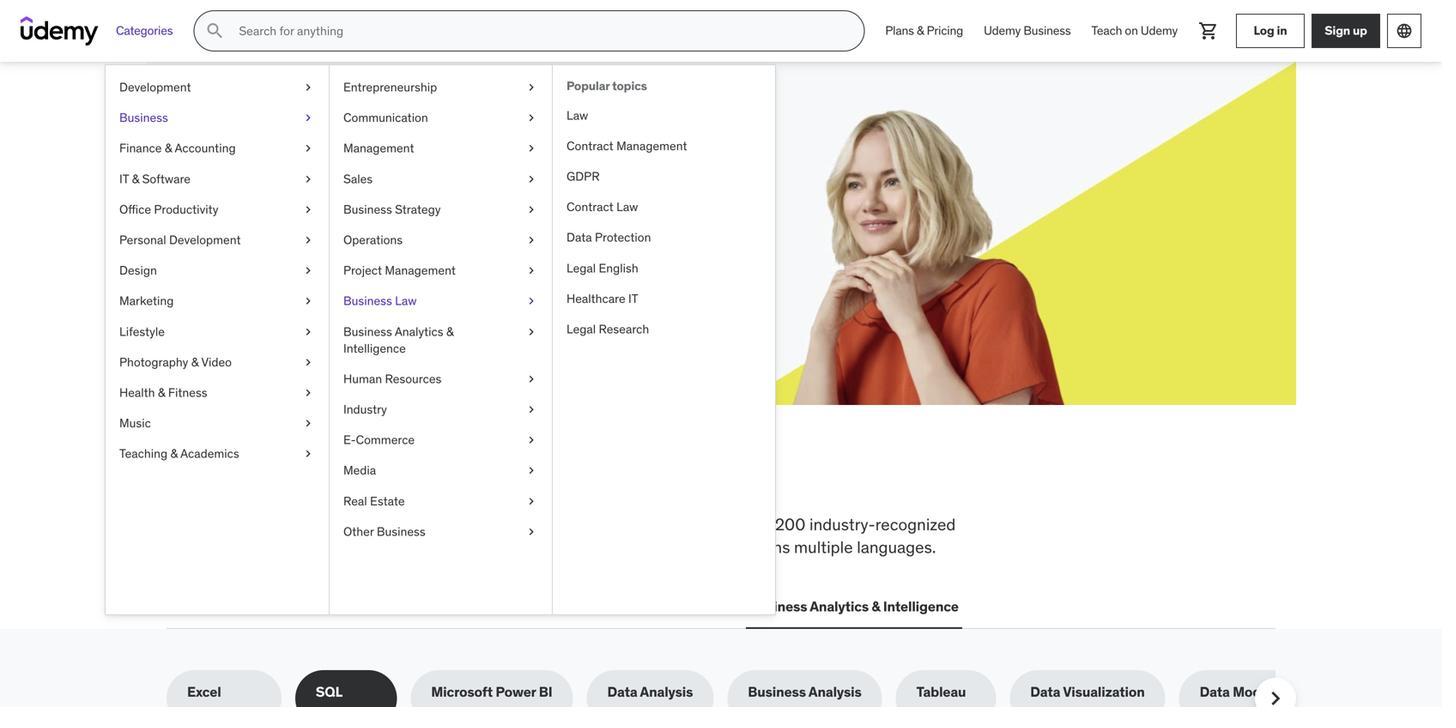 Task type: describe. For each thing, give the bounding box(es) containing it.
languages.
[[857, 537, 936, 558]]

& for pricing
[[917, 23, 924, 38]]

& for accounting
[[165, 141, 172, 156]]

other business link
[[330, 517, 552, 547]]

xsmall image for teaching & academics
[[301, 446, 315, 463]]

data for data visualization
[[1031, 684, 1061, 701]]

shopping cart with 0 items image
[[1199, 21, 1219, 41]]

other business
[[343, 524, 426, 540]]

xsmall image for lifestyle
[[301, 323, 315, 340]]

data for data science
[[522, 598, 552, 616]]

law for business law
[[395, 293, 417, 309]]

$12.99
[[228, 198, 270, 216]]

business link
[[106, 103, 329, 133]]

topics
[[612, 78, 647, 94]]

choose a language image
[[1396, 22, 1413, 39]]

recognized
[[876, 514, 956, 535]]

music
[[119, 416, 151, 431]]

power
[[496, 684, 536, 701]]

intelligence for business analytics & intelligence link
[[343, 341, 406, 356]]

teach on udemy link
[[1081, 10, 1188, 52]]

one
[[580, 458, 642, 502]]

communication for communication link
[[343, 110, 428, 125]]

place
[[648, 458, 738, 502]]

& for video
[[191, 354, 199, 370]]

legal english link
[[553, 253, 775, 284]]

xsmall image for business strategy
[[525, 201, 538, 218]]

e-commerce link
[[330, 425, 552, 456]]

for inside the skills for your future expand your potential with a course. starting at just $12.99 through dec 15.
[[310, 137, 351, 172]]

up
[[1353, 23, 1368, 38]]

video
[[201, 354, 232, 370]]

xsmall image for sales
[[525, 171, 538, 188]]

0 vertical spatial law
[[567, 108, 588, 123]]

legal research link
[[553, 314, 775, 345]]

data modeling
[[1200, 684, 1293, 701]]

data protection link
[[553, 223, 775, 253]]

1 horizontal spatial your
[[356, 137, 418, 172]]

modeling
[[1233, 684, 1293, 701]]

on
[[1125, 23, 1138, 38]]

at
[[506, 179, 518, 197]]

human resources link
[[330, 364, 552, 395]]

xsmall image for office productivity
[[301, 201, 315, 218]]

xsmall image for music
[[301, 415, 315, 432]]

contract for contract law
[[567, 199, 614, 215]]

resources
[[385, 371, 442, 387]]

critical
[[236, 514, 285, 535]]

fitness
[[168, 385, 207, 400]]

law for contract law
[[617, 199, 638, 215]]

xsmall image for it & software
[[301, 171, 315, 188]]

real estate
[[343, 494, 405, 509]]

analysis for business analysis
[[809, 684, 862, 701]]

industry-
[[810, 514, 876, 535]]

personal
[[119, 232, 166, 248]]

multiple
[[794, 537, 853, 558]]

music link
[[106, 408, 329, 439]]

web development
[[170, 598, 288, 616]]

marketing link
[[106, 286, 329, 317]]

visualization
[[1063, 684, 1145, 701]]

for inside covering critical workplace skills to technical topics, including prep content for over 200 industry-recognized certifications, our catalog supports well-rounded professional development and spans multiple languages.
[[716, 514, 736, 535]]

data protection
[[567, 230, 651, 245]]

xsmall image for industry
[[525, 401, 538, 418]]

sign
[[1325, 23, 1351, 38]]

e-commerce
[[343, 432, 415, 448]]

protection
[[595, 230, 651, 245]]

communication button
[[623, 587, 732, 628]]

course.
[[405, 179, 450, 197]]

& for academics
[[170, 446, 178, 462]]

dec
[[325, 198, 349, 216]]

xsmall image for marketing
[[301, 293, 315, 310]]

contract law
[[567, 199, 638, 215]]

xsmall image for finance & accounting
[[301, 140, 315, 157]]

business strategy link
[[330, 194, 552, 225]]

media
[[343, 463, 376, 478]]

0 vertical spatial development
[[119, 79, 191, 95]]

marketing
[[119, 293, 174, 309]]

communication link
[[330, 103, 552, 133]]

photography & video
[[119, 354, 232, 370]]

xsmall image for operations
[[525, 232, 538, 249]]

business law
[[343, 293, 417, 309]]

teaching
[[119, 446, 168, 462]]

pricing
[[927, 23, 963, 38]]

submit search image
[[205, 21, 225, 41]]

industry
[[343, 402, 387, 417]]

contract management link
[[553, 131, 775, 161]]

certifications,
[[167, 537, 266, 558]]

leadership
[[431, 598, 502, 616]]

starting
[[453, 179, 503, 197]]

1 horizontal spatial in
[[1277, 23, 1288, 38]]

including
[[548, 514, 615, 535]]

0 horizontal spatial in
[[541, 458, 574, 502]]

lifestyle link
[[106, 317, 329, 347]]

potential
[[308, 179, 362, 197]]

sign up link
[[1312, 14, 1381, 48]]

rounded
[[459, 537, 520, 558]]

gdpr link
[[553, 161, 775, 192]]

it inside the business law element
[[629, 291, 639, 306]]

it & software link
[[106, 164, 329, 194]]

personal development
[[119, 232, 241, 248]]

e-
[[343, 432, 356, 448]]

popular topics
[[567, 78, 647, 94]]

200
[[775, 514, 806, 535]]

software
[[142, 171, 191, 187]]

and
[[716, 537, 743, 558]]

udemy inside teach on udemy link
[[1141, 23, 1178, 38]]

entrepreneurship link
[[330, 72, 552, 103]]

certifications
[[323, 598, 410, 616]]

estate
[[370, 494, 405, 509]]

business law element
[[552, 65, 775, 615]]

Search for anything text field
[[236, 16, 843, 46]]

plans & pricing link
[[875, 10, 974, 52]]

research
[[599, 322, 649, 337]]

it for it & software
[[119, 171, 129, 187]]

with
[[365, 179, 391, 197]]

all the skills you need in one place
[[167, 458, 738, 502]]

business law link
[[330, 286, 552, 317]]

office productivity link
[[106, 194, 329, 225]]

teach
[[1092, 23, 1122, 38]]



Task type: locate. For each thing, give the bounding box(es) containing it.
business analytics & intelligence up human resources
[[343, 324, 454, 356]]

it up research
[[629, 291, 639, 306]]

xsmall image for design
[[301, 262, 315, 279]]

xsmall image inside real estate "link"
[[525, 493, 538, 510]]

xsmall image inside "photography & video" link
[[301, 354, 315, 371]]

communication down "development"
[[627, 598, 729, 616]]

finance & accounting link
[[106, 133, 329, 164]]

categories
[[116, 23, 173, 38]]

business analytics & intelligence
[[343, 324, 454, 356], [749, 598, 959, 616]]

over
[[740, 514, 771, 535]]

teaching & academics
[[119, 446, 239, 462]]

1 horizontal spatial analytics
[[810, 598, 869, 616]]

real
[[343, 494, 367, 509]]

0 horizontal spatial analysis
[[640, 684, 693, 701]]

& for software
[[132, 171, 139, 187]]

data
[[567, 230, 592, 245], [522, 598, 552, 616], [607, 684, 638, 701], [1031, 684, 1061, 701], [1200, 684, 1230, 701]]

management
[[617, 138, 687, 154], [343, 141, 414, 156], [385, 263, 456, 278]]

log in
[[1254, 23, 1288, 38]]

xsmall image for business analytics & intelligence
[[525, 323, 538, 340]]

for up potential
[[310, 137, 351, 172]]

xsmall image for e-commerce
[[525, 432, 538, 449]]

udemy right on at the right top of page
[[1141, 23, 1178, 38]]

legal down healthcare
[[567, 322, 596, 337]]

covering
[[167, 514, 232, 535]]

2 udemy from the left
[[1141, 23, 1178, 38]]

design link
[[106, 255, 329, 286]]

xsmall image inside communication link
[[525, 110, 538, 126]]

data for data analysis
[[607, 684, 638, 701]]

communication for communication button
[[627, 598, 729, 616]]

analytics for business analytics & intelligence button
[[810, 598, 869, 616]]

& down business law link
[[446, 324, 454, 339]]

0 vertical spatial intelligence
[[343, 341, 406, 356]]

1 vertical spatial skills
[[367, 514, 404, 535]]

business inside button
[[749, 598, 807, 616]]

skills
[[228, 137, 305, 172]]

0 horizontal spatial your
[[278, 179, 304, 197]]

bi
[[539, 684, 553, 701]]

leadership button
[[427, 587, 505, 628]]

xsmall image inside business analytics & intelligence link
[[525, 323, 538, 340]]

& inside 'link'
[[170, 446, 178, 462]]

0 horizontal spatial udemy
[[984, 23, 1021, 38]]

excel
[[187, 684, 221, 701]]

2 vertical spatial development
[[202, 598, 288, 616]]

business strategy
[[343, 202, 441, 217]]

your up the 'with'
[[356, 137, 418, 172]]

sql
[[316, 684, 343, 701]]

management for contract
[[617, 138, 687, 154]]

& right plans
[[917, 23, 924, 38]]

0 horizontal spatial law
[[395, 293, 417, 309]]

photography & video link
[[106, 347, 329, 378]]

1 vertical spatial analytics
[[810, 598, 869, 616]]

business analytics & intelligence for business analytics & intelligence button
[[749, 598, 959, 616]]

1 vertical spatial contract
[[567, 199, 614, 215]]

other
[[343, 524, 374, 540]]

it up "office"
[[119, 171, 129, 187]]

human
[[343, 371, 382, 387]]

business analytics & intelligence inside button
[[749, 598, 959, 616]]

1 horizontal spatial business analytics & intelligence
[[749, 598, 959, 616]]

skills up supports
[[367, 514, 404, 535]]

contract up the gdpr
[[567, 138, 614, 154]]

xsmall image inside management link
[[525, 140, 538, 157]]

business analytics & intelligence for business analytics & intelligence link
[[343, 324, 454, 356]]

management link
[[330, 133, 552, 164]]

xsmall image
[[525, 110, 538, 126], [301, 140, 315, 157], [301, 171, 315, 188], [525, 171, 538, 188], [301, 201, 315, 218], [301, 232, 315, 249], [525, 232, 538, 249], [301, 262, 315, 279], [525, 262, 538, 279], [301, 323, 315, 340], [301, 354, 315, 371], [301, 385, 315, 401], [301, 415, 315, 432], [301, 446, 315, 463], [525, 524, 538, 541]]

1 vertical spatial intelligence
[[883, 598, 959, 616]]

xsmall image inside business strategy link
[[525, 201, 538, 218]]

communication down entrepreneurship
[[343, 110, 428, 125]]

commerce
[[356, 432, 415, 448]]

development down office productivity link
[[169, 232, 241, 248]]

development down 'categories' dropdown button
[[119, 79, 191, 95]]

1 horizontal spatial communication
[[627, 598, 729, 616]]

communication
[[343, 110, 428, 125], [627, 598, 729, 616]]

legal for legal english
[[567, 260, 596, 276]]

workplace
[[289, 514, 364, 535]]

law down popular
[[567, 108, 588, 123]]

it for it certifications
[[308, 598, 320, 616]]

1 vertical spatial legal
[[567, 322, 596, 337]]

& inside button
[[872, 598, 881, 616]]

law link
[[553, 100, 775, 131]]

it & software
[[119, 171, 191, 187]]

xsmall image inside business link
[[301, 110, 315, 126]]

development right web
[[202, 598, 288, 616]]

0 vertical spatial skills
[[285, 458, 377, 502]]

development for web
[[202, 598, 288, 616]]

in right log
[[1277, 23, 1288, 38]]

content
[[656, 514, 712, 535]]

management inside contract management 'link'
[[617, 138, 687, 154]]

xsmall image inside office productivity link
[[301, 201, 315, 218]]

entrepreneurship
[[343, 79, 437, 95]]

to
[[408, 514, 422, 535]]

2 vertical spatial law
[[395, 293, 417, 309]]

1 udemy from the left
[[984, 23, 1021, 38]]

data inside data science button
[[522, 598, 552, 616]]

0 horizontal spatial it
[[119, 171, 129, 187]]

business analytics & intelligence link
[[330, 317, 552, 364]]

xsmall image for real estate
[[525, 493, 538, 510]]

0 vertical spatial business analytics & intelligence
[[343, 324, 454, 356]]

udemy inside udemy business link
[[984, 23, 1021, 38]]

2 vertical spatial it
[[308, 598, 320, 616]]

data left the 'science'
[[522, 598, 552, 616]]

english
[[599, 260, 639, 276]]

udemy right pricing on the top
[[984, 23, 1021, 38]]

0 vertical spatial your
[[356, 137, 418, 172]]

media link
[[330, 456, 552, 486]]

well-
[[424, 537, 459, 558]]

xsmall image inside other business link
[[525, 524, 538, 541]]

analytics down business law link
[[395, 324, 444, 339]]

xsmall image for health & fitness
[[301, 385, 315, 401]]

management up sales at the top of page
[[343, 141, 414, 156]]

udemy business link
[[974, 10, 1081, 52]]

xsmall image inside the music link
[[301, 415, 315, 432]]

legal english
[[567, 260, 639, 276]]

contract down the gdpr
[[567, 199, 614, 215]]

&
[[917, 23, 924, 38], [165, 141, 172, 156], [132, 171, 139, 187], [446, 324, 454, 339], [191, 354, 199, 370], [158, 385, 165, 400], [170, 446, 178, 462], [872, 598, 881, 616]]

management down "operations" link
[[385, 263, 456, 278]]

healthcare
[[567, 291, 626, 306]]

1 horizontal spatial law
[[567, 108, 588, 123]]

xsmall image for business
[[301, 110, 315, 126]]

gdpr
[[567, 169, 600, 184]]

in up including
[[541, 458, 574, 502]]

healthcare it
[[567, 291, 639, 306]]

xsmall image inside marketing link
[[301, 293, 315, 310]]

xsmall image inside media link
[[525, 463, 538, 479]]

& for fitness
[[158, 385, 165, 400]]

xsmall image for photography & video
[[301, 354, 315, 371]]

business analysis
[[748, 684, 862, 701]]

1 analysis from the left
[[640, 684, 693, 701]]

xsmall image inside sales link
[[525, 171, 538, 188]]

xsmall image inside "operations" link
[[525, 232, 538, 249]]

contract
[[567, 138, 614, 154], [567, 199, 614, 215]]

project management link
[[330, 255, 552, 286]]

skills down e-
[[285, 458, 377, 502]]

development link
[[106, 72, 329, 103]]

communication inside button
[[627, 598, 729, 616]]

development
[[617, 537, 712, 558]]

popular
[[567, 78, 610, 94]]

1 horizontal spatial it
[[308, 598, 320, 616]]

0 horizontal spatial intelligence
[[343, 341, 406, 356]]

management down law link
[[617, 138, 687, 154]]

it left certifications
[[308, 598, 320, 616]]

analytics for business analytics & intelligence link
[[395, 324, 444, 339]]

contract management
[[567, 138, 687, 154]]

data left modeling
[[1200, 684, 1230, 701]]

your up through
[[278, 179, 304, 197]]

business analytics & intelligence down multiple
[[749, 598, 959, 616]]

it inside button
[[308, 598, 320, 616]]

finance
[[119, 141, 162, 156]]

contract inside 'link'
[[567, 138, 614, 154]]

healthcare it link
[[553, 284, 775, 314]]

contract law link
[[553, 192, 775, 223]]

office productivity
[[119, 202, 218, 217]]

business inside topic filters element
[[748, 684, 806, 701]]

a
[[395, 179, 402, 197]]

1 horizontal spatial analysis
[[809, 684, 862, 701]]

& up "office"
[[132, 171, 139, 187]]

0 vertical spatial contract
[[567, 138, 614, 154]]

tableau
[[917, 684, 966, 701]]

intelligence inside business analytics & intelligence
[[343, 341, 406, 356]]

data down "contract law"
[[567, 230, 592, 245]]

photography
[[119, 354, 188, 370]]

& left video
[[191, 354, 199, 370]]

0 vertical spatial for
[[310, 137, 351, 172]]

just
[[521, 179, 544, 197]]

xsmall image for personal development
[[301, 232, 315, 249]]

next image
[[1262, 685, 1290, 708]]

1 vertical spatial law
[[617, 199, 638, 215]]

xsmall image inside personal development 'link'
[[301, 232, 315, 249]]

data for data protection
[[567, 230, 592, 245]]

teaching & academics link
[[106, 439, 329, 469]]

2 horizontal spatial law
[[617, 199, 638, 215]]

management inside management link
[[343, 141, 414, 156]]

xsmall image inside business law link
[[525, 293, 538, 310]]

0 horizontal spatial for
[[310, 137, 351, 172]]

udemy image
[[21, 16, 99, 46]]

xsmall image inside teaching & academics 'link'
[[301, 446, 315, 463]]

you
[[384, 458, 445, 502]]

human resources
[[343, 371, 442, 387]]

& right finance
[[165, 141, 172, 156]]

xsmall image for entrepreneurship
[[525, 79, 538, 96]]

strategy
[[395, 202, 441, 217]]

2 analysis from the left
[[809, 684, 862, 701]]

data right the bi
[[607, 684, 638, 701]]

udemy business
[[984, 23, 1071, 38]]

data left visualization
[[1031, 684, 1061, 701]]

intelligence inside business analytics & intelligence button
[[883, 598, 959, 616]]

1 horizontal spatial udemy
[[1141, 23, 1178, 38]]

xsmall image inside lifestyle 'link'
[[301, 323, 315, 340]]

xsmall image inside 'design' link
[[301, 262, 315, 279]]

xsmall image for management
[[525, 140, 538, 157]]

xsmall image inside human resources link
[[525, 371, 538, 388]]

covering critical workplace skills to technical topics, including prep content for over 200 industry-recognized certifications, our catalog supports well-rounded professional development and spans multiple languages.
[[167, 514, 956, 558]]

1 vertical spatial communication
[[627, 598, 729, 616]]

2 horizontal spatial it
[[629, 291, 639, 306]]

xsmall image inside project management link
[[525, 262, 538, 279]]

plans
[[886, 23, 914, 38]]

intelligence for business analytics & intelligence button
[[883, 598, 959, 616]]

& down languages. at the right
[[872, 598, 881, 616]]

data for data modeling
[[1200, 684, 1230, 701]]

xsmall image for human resources
[[525, 371, 538, 388]]

legal inside "link"
[[567, 322, 596, 337]]

1 vertical spatial for
[[716, 514, 736, 535]]

xsmall image inside it & software link
[[301, 171, 315, 188]]

analytics down multiple
[[810, 598, 869, 616]]

it certifications button
[[305, 587, 413, 628]]

xsmall image for business law
[[525, 293, 538, 310]]

legal up healthcare
[[567, 260, 596, 276]]

xsmall image inside health & fitness link
[[301, 385, 315, 401]]

through
[[273, 198, 322, 216]]

law up protection
[[617, 199, 638, 215]]

microsoft
[[431, 684, 493, 701]]

1 horizontal spatial intelligence
[[883, 598, 959, 616]]

xsmall image inside industry link
[[525, 401, 538, 418]]

xsmall image
[[301, 79, 315, 96], [525, 79, 538, 96], [301, 110, 315, 126], [525, 140, 538, 157], [525, 201, 538, 218], [301, 293, 315, 310], [525, 293, 538, 310], [525, 323, 538, 340], [525, 371, 538, 388], [525, 401, 538, 418], [525, 432, 538, 449], [525, 463, 538, 479], [525, 493, 538, 510]]

microsoft power bi
[[431, 684, 553, 701]]

1 legal from the top
[[567, 260, 596, 276]]

1 horizontal spatial for
[[716, 514, 736, 535]]

0 horizontal spatial business analytics & intelligence
[[343, 324, 454, 356]]

development for personal
[[169, 232, 241, 248]]

management inside project management link
[[385, 263, 456, 278]]

xsmall image for development
[[301, 79, 315, 96]]

skills inside covering critical workplace skills to technical topics, including prep content for over 200 industry-recognized certifications, our catalog supports well-rounded professional development and spans multiple languages.
[[367, 514, 404, 535]]

supports
[[355, 537, 420, 558]]

xsmall image inside entrepreneurship link
[[525, 79, 538, 96]]

development inside 'link'
[[169, 232, 241, 248]]

prep
[[619, 514, 652, 535]]

0 vertical spatial analytics
[[395, 324, 444, 339]]

1 vertical spatial in
[[541, 458, 574, 502]]

technical
[[426, 514, 492, 535]]

1 vertical spatial development
[[169, 232, 241, 248]]

& right teaching
[[170, 446, 178, 462]]

intelligence down languages. at the right
[[883, 598, 959, 616]]

xsmall image for media
[[525, 463, 538, 479]]

analytics inside button
[[810, 598, 869, 616]]

& right health
[[158, 385, 165, 400]]

analysis for data analysis
[[640, 684, 693, 701]]

for up and
[[716, 514, 736, 535]]

management for project
[[385, 263, 456, 278]]

office
[[119, 202, 151, 217]]

0 horizontal spatial analytics
[[395, 324, 444, 339]]

2 contract from the top
[[567, 199, 614, 215]]

0 vertical spatial communication
[[343, 110, 428, 125]]

professional
[[524, 537, 613, 558]]

1 vertical spatial your
[[278, 179, 304, 197]]

development inside button
[[202, 598, 288, 616]]

0 vertical spatial legal
[[567, 260, 596, 276]]

xsmall image inside development link
[[301, 79, 315, 96]]

1 vertical spatial it
[[629, 291, 639, 306]]

xsmall image for other business
[[525, 524, 538, 541]]

xsmall image for communication
[[525, 110, 538, 126]]

expand
[[228, 179, 275, 197]]

legal
[[567, 260, 596, 276], [567, 322, 596, 337]]

xsmall image inside e-commerce "link"
[[525, 432, 538, 449]]

legal for legal research
[[567, 322, 596, 337]]

1 vertical spatial business analytics & intelligence
[[749, 598, 959, 616]]

0 vertical spatial it
[[119, 171, 129, 187]]

topic filters element
[[167, 671, 1314, 708]]

2 legal from the top
[[567, 322, 596, 337]]

0 vertical spatial in
[[1277, 23, 1288, 38]]

science
[[555, 598, 606, 616]]

contract for contract management
[[567, 138, 614, 154]]

analytics inside business analytics & intelligence
[[395, 324, 444, 339]]

xsmall image inside finance & accounting link
[[301, 140, 315, 157]]

web development button
[[167, 587, 291, 628]]

data analysis
[[607, 684, 693, 701]]

law down project management
[[395, 293, 417, 309]]

data inside data protection link
[[567, 230, 592, 245]]

health & fitness link
[[106, 378, 329, 408]]

productivity
[[154, 202, 218, 217]]

intelligence up human
[[343, 341, 406, 356]]

1 contract from the top
[[567, 138, 614, 154]]

xsmall image for project management
[[525, 262, 538, 279]]

0 horizontal spatial communication
[[343, 110, 428, 125]]



Task type: vqa. For each thing, say whether or not it's contained in the screenshot.
Development's xsmall icon
yes



